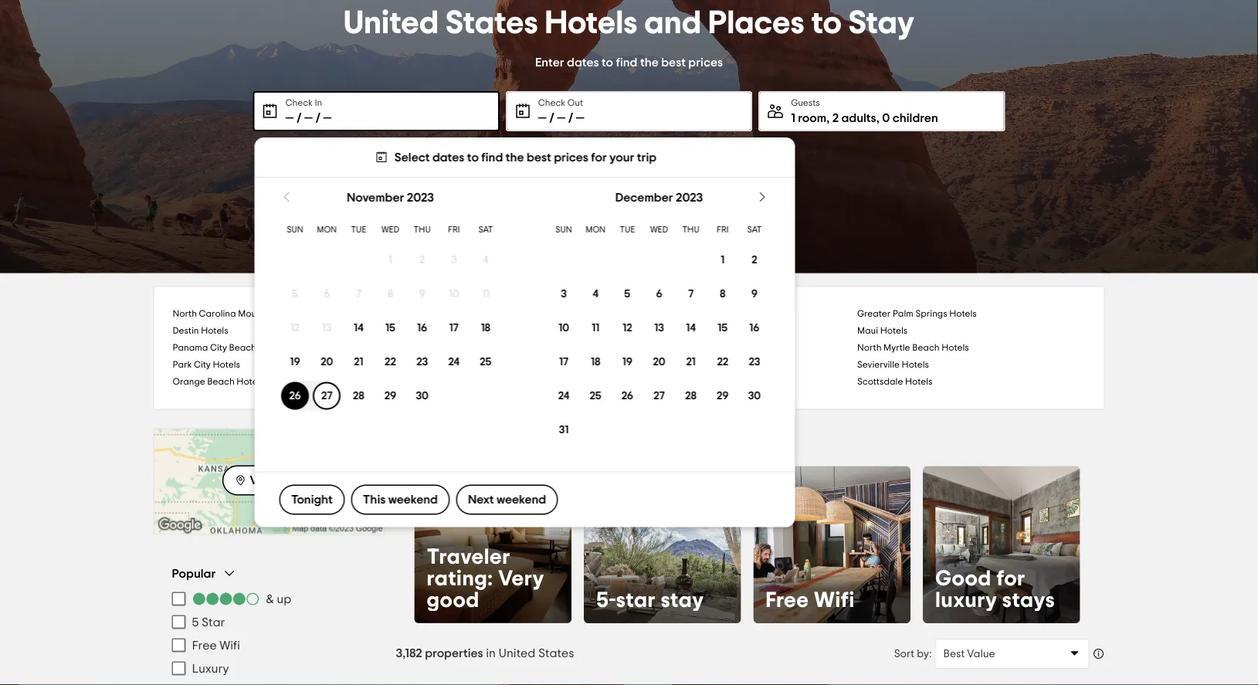 Task type: vqa. For each thing, say whether or not it's contained in the screenshot.
Dollars associated with $  U.S. Dollars
no



Task type: describe. For each thing, give the bounding box(es) containing it.
maui hotels panama city beach hotels
[[173, 326, 908, 353]]

hotels up maui hotels link
[[950, 309, 977, 319]]

2 20 from the left
[[653, 356, 666, 367]]

maui
[[858, 326, 879, 336]]

las vegas hotels
[[629, 360, 702, 370]]

mon for november 2023
[[317, 226, 337, 234]]

hotels
[[484, 430, 535, 449]]

8 inside november 2023 grid
[[388, 288, 393, 299]]

11 inside the december 2023 grid
[[592, 322, 600, 333]]

21 inside november 2023 grid
[[354, 356, 364, 367]]

weekend for next weekend
[[497, 494, 546, 506]]

traveler rating: very good
[[427, 546, 545, 611]]

stay
[[661, 589, 704, 611]]

0 vertical spatial free wifi
[[766, 589, 855, 611]]

hotels up las vegas hotels
[[687, 326, 715, 336]]

9 inside november 2023 grid
[[419, 288, 426, 299]]

maui hotels link
[[858, 323, 1086, 340]]

7 inside november 2023 grid
[[356, 288, 362, 299]]

vegas
[[646, 360, 673, 370]]

out
[[568, 98, 583, 107]]

states for 3,182 properties in united states
[[538, 647, 575, 659]]

0 horizontal spatial myrtle
[[629, 326, 656, 336]]

17 inside the december 2023 grid
[[559, 356, 569, 367]]

north for myrtle
[[858, 343, 882, 353]]

orange
[[173, 377, 205, 387]]

0 vertical spatial 3
[[451, 254, 457, 265]]

traveler
[[427, 546, 511, 568]]

december 2023 grid
[[548, 178, 771, 447]]

destin
[[173, 326, 199, 336]]

5-
[[596, 589, 616, 611]]

hotels down maui hotels link
[[942, 343, 969, 353]]

luxury
[[936, 589, 998, 611]]

row group for november
[[279, 243, 502, 413]]

rating:
[[427, 568, 493, 589]]

5-star stay link
[[584, 466, 741, 623]]

guests
[[791, 98, 820, 107]]

sat for november 2023
[[479, 226, 493, 234]]

hotels right park
[[213, 360, 240, 370]]

united for 3,182 properties in united states
[[499, 647, 536, 659]]

scottsdale hotels
[[858, 377, 933, 387]]

panama city beach hotels link
[[173, 340, 401, 357]]

13 inside november 2023 grid
[[322, 322, 332, 333]]

november 2023
[[347, 191, 434, 204]]

5 — from the left
[[557, 112, 566, 124]]

good for luxury stays link
[[923, 466, 1080, 623]]

check for check in — / — / —
[[285, 98, 313, 107]]

28 inside the december 2023 grid
[[685, 390, 697, 401]]

in
[[315, 98, 322, 107]]

hotels up oahu hotels 'link' on the bottom of page
[[468, 326, 496, 336]]

best value
[[944, 649, 996, 659]]

5 inside november 2023 grid
[[292, 288, 298, 299]]

scottsdale hotels link
[[858, 374, 1086, 391]]

properties
[[425, 647, 483, 659]]

4 inside november 2023 grid
[[483, 254, 489, 265]]

beach inside maui hotels panama city beach hotels
[[229, 343, 256, 353]]

this weekend
[[363, 494, 438, 506]]

scottsdale
[[858, 377, 903, 387]]

3,182 properties in united states
[[396, 647, 575, 659]]

now
[[717, 430, 751, 449]]

view map
[[250, 474, 304, 487]]

wed for december
[[651, 226, 668, 234]]

hotels inside 'link'
[[427, 360, 454, 370]]

22 inside november 2023 grid
[[385, 356, 396, 367]]

springs
[[916, 309, 948, 319]]

12 inside the december 2023 grid
[[623, 322, 632, 333]]

las
[[629, 360, 644, 370]]

sun for december
[[556, 226, 572, 234]]

enter dates to find the best prices
[[535, 56, 723, 68]]

hotels up park city hotels link
[[258, 343, 286, 353]]

view
[[250, 474, 277, 487]]

2 / from the left
[[316, 112, 321, 124]]

2 , from the left
[[877, 112, 880, 124]]

9 inside the december 2023 grid
[[752, 288, 758, 299]]

menu containing & up
[[172, 588, 367, 680]]

oahu hotels
[[401, 360, 454, 370]]

10 inside november 2023 grid
[[449, 288, 459, 299]]

check out — / — / —
[[538, 98, 585, 124]]

2 inside guests 1 room , 2 adults , 0 children
[[833, 112, 839, 124]]

26 inside the december 2023 grid
[[622, 390, 633, 401]]

25 inside november 2023 grid
[[480, 356, 492, 367]]

star
[[616, 589, 656, 611]]

park city hotels link
[[173, 357, 401, 374]]

15 inside november 2023 grid
[[386, 322, 396, 333]]

in for properties
[[486, 647, 496, 659]]

0 vertical spatial to
[[812, 7, 842, 39]]

group containing popular
[[172, 566, 367, 680]]

31
[[559, 424, 569, 435]]

hotels down park city hotels link
[[237, 377, 264, 387]]

0 vertical spatial states
[[446, 7, 538, 39]]

29 inside november 2023 grid
[[385, 390, 397, 401]]

north carolina mountains hotels link
[[173, 306, 401, 323]]

hotels up destin hotels link
[[285, 309, 312, 319]]

check in — / — / —
[[285, 98, 332, 124]]

miramar beach hotels link
[[401, 323, 629, 340]]

next
[[468, 494, 494, 506]]

good
[[936, 568, 992, 589]]

29 inside the december 2023 grid
[[717, 390, 729, 401]]

5 inside group
[[192, 616, 199, 629]]

11 inside november 2023 grid
[[482, 288, 490, 299]]

sevierville
[[858, 360, 900, 370]]

26 inside november 2023 grid
[[289, 390, 301, 401]]

next weekend
[[468, 494, 546, 506]]

best
[[944, 649, 965, 659]]

sevierville hotels link
[[858, 357, 1086, 374]]

trip
[[637, 151, 657, 163]]

greater
[[858, 309, 891, 319]]

places
[[708, 7, 805, 39]]

select
[[395, 151, 430, 163]]

free wifi inside group
[[192, 639, 240, 652]]

27 inside november 2023 grid
[[321, 390, 333, 401]]

traveler rating: very good link
[[414, 466, 572, 623]]

24 inside november 2023 grid
[[448, 356, 460, 367]]

1 for november 2023
[[389, 254, 392, 265]]

14 inside the december 2023 grid
[[686, 322, 696, 333]]

4 / from the left
[[568, 112, 574, 124]]

0 vertical spatial for
[[591, 151, 607, 163]]

miramar
[[401, 326, 437, 336]]

guests 1 room , 2 adults , 0 children
[[791, 98, 939, 124]]

north myrtle beach hotels park city hotels
[[173, 343, 969, 370]]

best for enter dates to find the best prices
[[662, 56, 686, 68]]

map
[[279, 474, 304, 487]]

1 inside guests 1 room , 2 adults , 0 children
[[791, 112, 796, 124]]

30 inside november 2023 grid
[[416, 390, 429, 401]]

wifi inside menu
[[220, 639, 240, 652]]

myrtle beach hotels
[[629, 326, 715, 336]]

4 inside row
[[593, 288, 599, 299]]

row containing 17
[[548, 345, 771, 379]]

30 inside the december 2023 grid
[[748, 390, 761, 401]]

3 — from the left
[[323, 112, 332, 124]]

row containing 19
[[279, 345, 502, 379]]

popular for popular
[[172, 567, 216, 580]]

tonight
[[291, 494, 333, 506]]

north myrtle beach hotels link
[[858, 340, 1086, 357]]

28 inside november 2023 grid
[[353, 390, 364, 401]]

tue for november
[[351, 226, 366, 234]]

december 2023
[[616, 191, 703, 204]]

best value button
[[935, 639, 1090, 669]]

&
[[266, 593, 274, 605]]

12 inside november 2023 grid
[[290, 322, 300, 333]]

states for popular hotels in united states right now
[[617, 430, 670, 449]]

16 inside november 2023 grid
[[417, 322, 427, 333]]

next month image
[[755, 189, 771, 205]]

& up
[[266, 593, 291, 605]]

sort
[[894, 649, 915, 659]]

1 horizontal spatial wifi
[[814, 589, 855, 611]]

stay
[[849, 7, 915, 39]]

beach right miramar
[[439, 326, 466, 336]]

25 inside the december 2023 grid
[[590, 390, 602, 401]]

hotels right 'vegas'
[[675, 360, 702, 370]]

panama
[[173, 343, 208, 353]]

tonight button
[[279, 485, 345, 515]]

0 vertical spatial united
[[344, 7, 439, 39]]

for inside good for luxury stays
[[997, 568, 1026, 589]]

dates for select
[[433, 151, 465, 163]]

luxury
[[192, 663, 229, 675]]

greater palm springs hotels destin hotels
[[173, 309, 977, 336]]

tue for december
[[620, 226, 635, 234]]

room
[[798, 112, 827, 124]]

beach inside north myrtle beach hotels park city hotels
[[913, 343, 940, 353]]



Task type: locate. For each thing, give the bounding box(es) containing it.
1 horizontal spatial 18
[[591, 356, 601, 367]]

5 up myrtle beach hotels
[[625, 288, 631, 299]]

1 27 from the left
[[321, 390, 333, 401]]

21 left oahu
[[354, 356, 364, 367]]

5-star stay
[[596, 589, 704, 611]]

row group for december
[[548, 243, 771, 447]]

0 horizontal spatial 6
[[324, 288, 330, 299]]

up
[[277, 593, 291, 605]]

hotels up enter dates to find the best prices
[[545, 7, 638, 39]]

1 26 from the left
[[289, 390, 301, 401]]

best down and
[[662, 56, 686, 68]]

10
[[449, 288, 459, 299], [559, 322, 569, 333]]

the for select
[[506, 151, 524, 163]]

sun inside november 2023 grid
[[287, 226, 303, 234]]

united states hotels and places to stay
[[344, 7, 915, 39]]

0 horizontal spatial 11
[[482, 288, 490, 299]]

0 horizontal spatial 24
[[448, 356, 460, 367]]

1 vertical spatial best
[[527, 151, 551, 163]]

1 — from the left
[[285, 112, 294, 124]]

1 vertical spatial to
[[602, 56, 613, 68]]

1 22 from the left
[[385, 356, 396, 367]]

0 horizontal spatial 8
[[388, 288, 393, 299]]

city right panama
[[210, 343, 227, 353]]

1 horizontal spatial find
[[616, 56, 638, 68]]

in right properties
[[486, 647, 496, 659]]

2 fri from the left
[[717, 226, 729, 234]]

miramar beach hotels
[[401, 326, 496, 336]]

1 / from the left
[[297, 112, 302, 124]]

2 27 from the left
[[654, 390, 665, 401]]

popular left 'hotels'
[[414, 430, 480, 449]]

november
[[347, 191, 404, 204]]

1 horizontal spatial 11
[[592, 322, 600, 333]]

sat for december 2023
[[748, 226, 762, 234]]

hotels right oahu
[[427, 360, 454, 370]]

10 up miramar beach hotels
[[449, 288, 459, 299]]

0 horizontal spatial 5
[[192, 616, 199, 629]]

wed down november 2023
[[382, 226, 399, 234]]

2 29 from the left
[[717, 390, 729, 401]]

sat inside november 2023 grid
[[479, 226, 493, 234]]

15 left miramar
[[386, 322, 396, 333]]

city inside north myrtle beach hotels park city hotels
[[194, 360, 211, 370]]

23 inside the december 2023 grid
[[749, 356, 761, 367]]

row containing 10
[[548, 311, 771, 345]]

in for hotels
[[539, 430, 554, 449]]

29
[[385, 390, 397, 401], [717, 390, 729, 401]]

1 horizontal spatial free
[[766, 589, 809, 611]]

20
[[321, 356, 333, 367], [653, 356, 666, 367]]

greater palm springs hotels link
[[858, 306, 1086, 323]]

12
[[290, 322, 300, 333], [623, 322, 632, 333]]

23
[[417, 356, 428, 367], [749, 356, 761, 367]]

1 check from the left
[[285, 98, 313, 107]]

1 horizontal spatial tue
[[620, 226, 635, 234]]

myrtle beach hotels link
[[629, 323, 858, 340]]

beach inside the "sevierville hotels orange beach hotels"
[[207, 377, 235, 387]]

best down check out — / — / —
[[527, 151, 551, 163]]

1 weekend from the left
[[388, 494, 438, 506]]

24 inside the december 2023 grid
[[558, 390, 570, 401]]

1 8 from the left
[[388, 288, 393, 299]]

27 inside the december 2023 grid
[[654, 390, 665, 401]]

10 up north myrtle beach hotels park city hotels
[[559, 322, 569, 333]]

0 vertical spatial 25
[[480, 356, 492, 367]]

north for carolina
[[173, 309, 197, 319]]

13
[[322, 322, 332, 333], [655, 322, 664, 333]]

check
[[285, 98, 313, 107], [538, 98, 566, 107]]

2 2023 from the left
[[676, 191, 703, 204]]

2 6 from the left
[[656, 288, 663, 299]]

0 horizontal spatial 9
[[419, 288, 426, 299]]

for
[[591, 151, 607, 163], [997, 568, 1026, 589]]

city
[[210, 343, 227, 353], [194, 360, 211, 370]]

1 20 from the left
[[321, 356, 333, 367]]

1 horizontal spatial mon
[[586, 226, 606, 234]]

row group
[[279, 243, 502, 413], [548, 243, 771, 447]]

8
[[388, 288, 393, 299], [720, 288, 726, 299]]

value
[[967, 649, 996, 659]]

16 up oahu hotels
[[417, 322, 427, 333]]

—
[[285, 112, 294, 124], [304, 112, 313, 124], [323, 112, 332, 124], [538, 112, 547, 124], [557, 112, 566, 124], [576, 112, 585, 124]]

6 up north carolina mountains hotels link
[[324, 288, 330, 299]]

stays
[[1003, 589, 1056, 611]]

1 vertical spatial north
[[858, 343, 882, 353]]

2 check from the left
[[538, 98, 566, 107]]

30 down las vegas hotels link
[[748, 390, 761, 401]]

free wifi link
[[754, 466, 911, 623]]

star
[[202, 616, 225, 629]]

25
[[480, 356, 492, 367], [590, 390, 602, 401]]

2 for december 2023
[[752, 254, 758, 265]]

to
[[812, 7, 842, 39], [602, 56, 613, 68], [467, 151, 479, 163]]

1 28 from the left
[[353, 390, 364, 401]]

1 horizontal spatial for
[[997, 568, 1026, 589]]

1 horizontal spatial in
[[539, 430, 554, 449]]

21 right 'vegas'
[[686, 356, 696, 367]]

find for select
[[482, 151, 503, 163]]

wed
[[382, 226, 399, 234], [651, 226, 668, 234]]

fri inside the december 2023 grid
[[717, 226, 729, 234]]

2 13 from the left
[[655, 322, 664, 333]]

0 vertical spatial north
[[173, 309, 197, 319]]

1 horizontal spatial row group
[[548, 243, 771, 447]]

prices for enter dates to find the best prices
[[689, 56, 723, 68]]

1 fri from the left
[[448, 226, 460, 234]]

1
[[791, 112, 796, 124], [389, 254, 392, 265], [721, 254, 725, 265]]

1 7 from the left
[[356, 288, 362, 299]]

11 up miramar beach hotels link
[[482, 288, 490, 299]]

1 horizontal spatial myrtle
[[884, 343, 911, 353]]

1 tue from the left
[[351, 226, 366, 234]]

1 horizontal spatial 13
[[655, 322, 664, 333]]

wed for november
[[382, 226, 399, 234]]

18 inside the december 2023 grid
[[591, 356, 601, 367]]

2 9 from the left
[[752, 288, 758, 299]]

2 thu from the left
[[683, 226, 700, 234]]

0 vertical spatial 10
[[449, 288, 459, 299]]

16
[[417, 322, 427, 333], [750, 322, 760, 333]]

weekend inside button
[[388, 494, 438, 506]]

4 up greater palm springs hotels destin hotels
[[593, 288, 599, 299]]

15 up las vegas hotels link
[[718, 322, 728, 333]]

free inside group
[[192, 639, 217, 652]]

tue down the december
[[620, 226, 635, 234]]

mon inside november 2023 grid
[[317, 226, 337, 234]]

0 vertical spatial 17
[[450, 322, 459, 333]]

1 2023 from the left
[[407, 191, 434, 204]]

24 down the "sevierville hotels orange beach hotels"
[[558, 390, 570, 401]]

prices down and
[[689, 56, 723, 68]]

9 up myrtle beach hotels link
[[752, 288, 758, 299]]

1 vertical spatial city
[[194, 360, 211, 370]]

orange beach hotels link
[[173, 374, 401, 391]]

1 wed from the left
[[382, 226, 399, 234]]

4 — from the left
[[538, 112, 547, 124]]

16 up las vegas hotels link
[[750, 322, 760, 333]]

north
[[173, 309, 197, 319], [858, 343, 882, 353]]

2 sun from the left
[[556, 226, 572, 234]]

2 19 from the left
[[623, 356, 633, 367]]

1 up myrtle beach hotels link
[[721, 254, 725, 265]]

12 up las
[[623, 322, 632, 333]]

view map button
[[222, 466, 316, 496]]

2023 down the select
[[407, 191, 434, 204]]

thu for november 2023
[[414, 226, 431, 234]]

fri inside november 2023 grid
[[448, 226, 460, 234]]

1 13 from the left
[[322, 322, 332, 333]]

0 horizontal spatial popular
[[172, 567, 216, 580]]

2 mon from the left
[[586, 226, 606, 234]]

0 horizontal spatial 17
[[450, 322, 459, 333]]

14 up las vegas hotels
[[686, 322, 696, 333]]

tue inside the december 2023 grid
[[620, 226, 635, 234]]

15
[[386, 322, 396, 333], [718, 322, 728, 333]]

1 horizontal spatial prices
[[689, 56, 723, 68]]

november 2023 grid
[[279, 178, 502, 447]]

group
[[172, 566, 367, 680]]

2 — from the left
[[304, 112, 313, 124]]

2 horizontal spatial to
[[812, 7, 842, 39]]

1 horizontal spatial 1
[[721, 254, 725, 265]]

children
[[893, 112, 939, 124]]

2 down next month image
[[752, 254, 758, 265]]

oahu hotels link
[[401, 357, 629, 374]]

1 vertical spatial the
[[506, 151, 524, 163]]

to left stay
[[812, 7, 842, 39]]

26
[[289, 390, 301, 401], [622, 390, 633, 401]]

sun for november
[[287, 226, 303, 234]]

hotels down palm in the top of the page
[[881, 326, 908, 336]]

2 sat from the left
[[748, 226, 762, 234]]

0 horizontal spatial free wifi
[[192, 639, 240, 652]]

1 16 from the left
[[417, 322, 427, 333]]

22 down myrtle beach hotels link
[[717, 356, 729, 367]]

north down maui
[[858, 343, 882, 353]]

1 horizontal spatial 3
[[561, 288, 567, 299]]

hotels down carolina at the left top
[[201, 326, 228, 336]]

2 28 from the left
[[685, 390, 697, 401]]

1 vertical spatial free wifi
[[192, 639, 240, 652]]

25 down miramar beach hotels link
[[480, 356, 492, 367]]

by:
[[917, 649, 932, 659]]

wed down december 2023
[[651, 226, 668, 234]]

0 horizontal spatial north
[[173, 309, 197, 319]]

8 inside the december 2023 grid
[[720, 288, 726, 299]]

1 sat from the left
[[479, 226, 493, 234]]

1 14 from the left
[[354, 322, 364, 333]]

0 horizontal spatial 1
[[389, 254, 392, 265]]

1 horizontal spatial 17
[[559, 356, 569, 367]]

oahu
[[401, 360, 425, 370]]

1 12 from the left
[[290, 322, 300, 333]]

2 horizontal spatial 5
[[625, 288, 631, 299]]

2 15 from the left
[[718, 322, 728, 333]]

check left out
[[538, 98, 566, 107]]

1 horizontal spatial 24
[[558, 390, 570, 401]]

1 vertical spatial 10
[[559, 322, 569, 333]]

2 23 from the left
[[749, 356, 761, 367]]

1 horizontal spatial ,
[[877, 112, 880, 124]]

1 horizontal spatial 29
[[717, 390, 729, 401]]

0 horizontal spatial 23
[[417, 356, 428, 367]]

1 vertical spatial united
[[558, 430, 613, 449]]

menu
[[172, 588, 367, 680]]

0 horizontal spatial check
[[285, 98, 313, 107]]

1 , from the left
[[827, 112, 830, 124]]

right
[[674, 430, 713, 449]]

9 up miramar
[[419, 288, 426, 299]]

3,182
[[396, 647, 422, 659]]

popular up 4.0 of 5 bubbles image
[[172, 567, 216, 580]]

0 horizontal spatial free
[[192, 639, 217, 652]]

row containing 3
[[548, 277, 771, 311]]

2 16 from the left
[[750, 322, 760, 333]]

dates for enter
[[567, 56, 599, 68]]

tue inside november 2023 grid
[[351, 226, 366, 234]]

1 horizontal spatial 12
[[623, 322, 632, 333]]

1 vertical spatial prices
[[554, 151, 589, 163]]

3 / from the left
[[549, 112, 555, 124]]

0 horizontal spatial 3
[[451, 254, 457, 265]]

1 vertical spatial find
[[482, 151, 503, 163]]

30 down oahu hotels
[[416, 390, 429, 401]]

2 vertical spatial to
[[467, 151, 479, 163]]

check inside check out — / — / —
[[538, 98, 566, 107]]

0 horizontal spatial for
[[591, 151, 607, 163]]

thu for december 2023
[[683, 226, 700, 234]]

24 down miramar beach hotels
[[448, 356, 460, 367]]

hotels right scottsdale
[[905, 377, 933, 387]]

0 vertical spatial find
[[616, 56, 638, 68]]

myrtle up sevierville
[[884, 343, 911, 353]]

1 19 from the left
[[290, 356, 300, 367]]

13 up panama city beach hotels "link" at the left of the page
[[322, 322, 332, 333]]

palm
[[893, 309, 914, 319]]

1 left room
[[791, 112, 796, 124]]

myrtle up las
[[629, 326, 656, 336]]

, left adults
[[827, 112, 830, 124]]

17 right miramar
[[450, 322, 459, 333]]

9
[[419, 288, 426, 299], [752, 288, 758, 299]]

mon for december 2023
[[586, 226, 606, 234]]

2023
[[407, 191, 434, 204], [676, 191, 703, 204]]

27 down park city hotels link
[[321, 390, 333, 401]]

2 22 from the left
[[717, 356, 729, 367]]

6 up myrtle beach hotels
[[656, 288, 663, 299]]

0 horizontal spatial 2
[[419, 254, 425, 265]]

2 wed from the left
[[651, 226, 668, 234]]

thu
[[414, 226, 431, 234], [683, 226, 700, 234]]

1 6 from the left
[[324, 288, 330, 299]]

1 vertical spatial 18
[[591, 356, 601, 367]]

11
[[482, 288, 490, 299], [592, 322, 600, 333]]

19 up orange beach hotels link on the bottom left of page
[[290, 356, 300, 367]]

2 row group from the left
[[548, 243, 771, 447]]

1 29 from the left
[[385, 390, 397, 401]]

0 horizontal spatial 15
[[386, 322, 396, 333]]

28
[[353, 390, 364, 401], [685, 390, 697, 401]]

17 inside november 2023 grid
[[450, 322, 459, 333]]

0 horizontal spatial sat
[[479, 226, 493, 234]]

1 vertical spatial 3
[[561, 288, 567, 299]]

3 up greater palm springs hotels destin hotels
[[561, 288, 567, 299]]

2 right room
[[833, 112, 839, 124]]

beach right 'orange'
[[207, 377, 235, 387]]

sat
[[479, 226, 493, 234], [748, 226, 762, 234]]

0 horizontal spatial 27
[[321, 390, 333, 401]]

0 vertical spatial 24
[[448, 356, 460, 367]]

row containing 12
[[279, 311, 502, 345]]

hotels
[[545, 7, 638, 39], [285, 309, 312, 319], [950, 309, 977, 319], [201, 326, 228, 336], [468, 326, 496, 336], [687, 326, 715, 336], [881, 326, 908, 336], [258, 343, 286, 353], [942, 343, 969, 353], [213, 360, 240, 370], [427, 360, 454, 370], [675, 360, 702, 370], [902, 360, 930, 370], [237, 377, 264, 387], [905, 377, 933, 387]]

beach down springs
[[913, 343, 940, 353]]

1 horizontal spatial 25
[[590, 390, 602, 401]]

popular for popular hotels in united states right now
[[414, 430, 480, 449]]

hotels up 'scottsdale hotels'
[[902, 360, 930, 370]]

prices down check out — / — / —
[[554, 151, 589, 163]]

fri for december 2023
[[717, 226, 729, 234]]

1 inside the december 2023 grid
[[721, 254, 725, 265]]

good for luxury stays
[[936, 568, 1056, 611]]

sun inside the december 2023 grid
[[556, 226, 572, 234]]

next weekend button
[[456, 485, 558, 515]]

beach down north carolina mountains hotels
[[229, 343, 256, 353]]

19 left 'vegas'
[[623, 356, 633, 367]]

this
[[363, 494, 386, 506]]

1 horizontal spatial dates
[[567, 56, 599, 68]]

5 inside the december 2023 grid
[[625, 288, 631, 299]]

0 horizontal spatial 7
[[356, 288, 362, 299]]

24
[[448, 356, 460, 367], [558, 390, 570, 401]]

1 horizontal spatial 15
[[718, 322, 728, 333]]

23 down miramar
[[417, 356, 428, 367]]

18 up oahu hotels 'link' on the bottom of page
[[481, 322, 491, 333]]

1 mon from the left
[[317, 226, 337, 234]]

1 15 from the left
[[386, 322, 396, 333]]

3 up miramar beach hotels
[[451, 254, 457, 265]]

for left your
[[591, 151, 607, 163]]

row
[[279, 217, 502, 243], [548, 217, 771, 243], [279, 243, 502, 277], [548, 243, 771, 277], [279, 277, 502, 311], [548, 277, 771, 311], [279, 311, 502, 345], [548, 311, 771, 345], [279, 345, 502, 379], [548, 345, 771, 379], [279, 379, 502, 413], [548, 379, 771, 413]]

sun
[[287, 226, 303, 234], [556, 226, 572, 234]]

1 horizontal spatial check
[[538, 98, 566, 107]]

1 horizontal spatial 22
[[717, 356, 729, 367]]

park
[[173, 360, 192, 370]]

6 — from the left
[[576, 112, 585, 124]]

select dates to find the best prices for your trip
[[395, 151, 657, 163]]

1 horizontal spatial 28
[[685, 390, 697, 401]]

25 up popular hotels in united states right now
[[590, 390, 602, 401]]

5 left star
[[192, 616, 199, 629]]

7 inside the december 2023 grid
[[688, 288, 694, 299]]

0 horizontal spatial 22
[[385, 356, 396, 367]]

myrtle inside north myrtle beach hotels park city hotels
[[884, 343, 911, 353]]

las vegas hotels link
[[629, 357, 858, 374]]

1 vertical spatial 25
[[590, 390, 602, 401]]

2 weekend from the left
[[497, 494, 546, 506]]

best for select dates to find the best prices for your trip
[[527, 151, 551, 163]]

4
[[483, 254, 489, 265], [593, 288, 599, 299]]

wed inside november 2023 grid
[[382, 226, 399, 234]]

2 vertical spatial states
[[538, 647, 575, 659]]

weekend for this weekend
[[388, 494, 438, 506]]

1 horizontal spatial 30
[[748, 390, 761, 401]]

sevierville hotels orange beach hotels
[[173, 360, 930, 387]]

0 horizontal spatial wifi
[[220, 639, 240, 652]]

in
[[539, 430, 554, 449], [486, 647, 496, 659]]

19 inside the december 2023 grid
[[623, 356, 633, 367]]

1 horizontal spatial north
[[858, 343, 882, 353]]

to down united states hotels and places to stay
[[602, 56, 613, 68]]

21 inside the december 2023 grid
[[686, 356, 696, 367]]

2023 right the december
[[676, 191, 703, 204]]

dates right the select
[[433, 151, 465, 163]]

15 inside the december 2023 grid
[[718, 322, 728, 333]]

2 7 from the left
[[688, 288, 694, 299]]

30
[[416, 390, 429, 401], [748, 390, 761, 401]]

row containing 5
[[279, 277, 502, 311]]

the for enter
[[640, 56, 659, 68]]

row containing 26
[[279, 379, 502, 413]]

, left '0'
[[877, 112, 880, 124]]

1 30 from the left
[[416, 390, 429, 401]]

previous month image
[[279, 189, 295, 205]]

0 vertical spatial in
[[539, 430, 554, 449]]

0 horizontal spatial united
[[344, 7, 439, 39]]

1 horizontal spatial 8
[[720, 288, 726, 299]]

0 horizontal spatial 21
[[354, 356, 364, 367]]

22 left oahu
[[385, 356, 396, 367]]

21
[[354, 356, 364, 367], [686, 356, 696, 367]]

1 horizontal spatial 4
[[593, 288, 599, 299]]

1 vertical spatial in
[[486, 647, 496, 659]]

enter
[[535, 56, 564, 68]]

1 for december 2023
[[721, 254, 725, 265]]

5 up north carolina mountains hotels link
[[292, 288, 298, 299]]

2 tue from the left
[[620, 226, 635, 234]]

december
[[616, 191, 673, 204]]

1 inside november 2023 grid
[[389, 254, 392, 265]]

weekend right "this"
[[388, 494, 438, 506]]

row containing 24
[[548, 379, 771, 413]]

1 row group from the left
[[279, 243, 502, 413]]

this weekend button
[[351, 485, 450, 515]]

/
[[297, 112, 302, 124], [316, 112, 321, 124], [549, 112, 555, 124], [568, 112, 574, 124]]

1 sun from the left
[[287, 226, 303, 234]]

to for select dates to find the best prices for your trip
[[467, 151, 479, 163]]

city inside maui hotels panama city beach hotels
[[210, 343, 227, 353]]

sat inside the december 2023 grid
[[748, 226, 762, 234]]

north carolina mountains hotels
[[173, 309, 312, 319]]

16 inside the december 2023 grid
[[750, 322, 760, 333]]

1 horizontal spatial 14
[[686, 322, 696, 333]]

5 star
[[192, 616, 225, 629]]

free wifi
[[766, 589, 855, 611], [192, 639, 240, 652]]

0 horizontal spatial 25
[[480, 356, 492, 367]]

in left 31
[[539, 430, 554, 449]]

22
[[385, 356, 396, 367], [717, 356, 729, 367]]

thu inside november 2023 grid
[[414, 226, 431, 234]]

13 up 'vegas'
[[655, 322, 664, 333]]

13 inside the december 2023 grid
[[655, 322, 664, 333]]

19 inside november 2023 grid
[[290, 356, 300, 367]]

city right park
[[194, 360, 211, 370]]

20 right las
[[653, 356, 666, 367]]

2 8 from the left
[[720, 288, 726, 299]]

4 up miramar beach hotels link
[[483, 254, 489, 265]]

4.0 of 5 bubbles image
[[192, 593, 260, 605]]

to for enter dates to find the best prices
[[602, 56, 613, 68]]

thu inside the december 2023 grid
[[683, 226, 700, 234]]

18 inside november 2023 grid
[[481, 322, 491, 333]]

22 inside the december 2023 grid
[[717, 356, 729, 367]]

0 horizontal spatial fri
[[448, 226, 460, 234]]

1 vertical spatial 11
[[592, 322, 600, 333]]

14 left miramar
[[354, 322, 364, 333]]

find for enter
[[616, 56, 638, 68]]

14 inside november 2023 grid
[[354, 322, 364, 333]]

fri for november 2023
[[448, 226, 460, 234]]

2 14 from the left
[[686, 322, 696, 333]]

and
[[645, 7, 702, 39]]

2
[[833, 112, 839, 124], [419, 254, 425, 265], [752, 254, 758, 265]]

18 left las
[[591, 356, 601, 367]]

0 horizontal spatial sun
[[287, 226, 303, 234]]

1 thu from the left
[[414, 226, 431, 234]]

0 horizontal spatial 2023
[[407, 191, 434, 204]]

mountains
[[238, 309, 282, 319]]

very
[[498, 568, 545, 589]]

2 26 from the left
[[622, 390, 633, 401]]

2 30 from the left
[[748, 390, 761, 401]]

1 vertical spatial dates
[[433, 151, 465, 163]]

0 horizontal spatial weekend
[[388, 494, 438, 506]]

27 down 'vegas'
[[654, 390, 665, 401]]

good
[[427, 589, 480, 611]]

1 vertical spatial free
[[192, 639, 217, 652]]

1 horizontal spatial thu
[[683, 226, 700, 234]]

10 inside the december 2023 grid
[[559, 322, 569, 333]]

26 down las
[[622, 390, 633, 401]]

2 down november 2023
[[419, 254, 425, 265]]

2023 for november 2023
[[407, 191, 434, 204]]

0 vertical spatial city
[[210, 343, 227, 353]]

1 horizontal spatial fri
[[717, 226, 729, 234]]

popular hotels in united states right now
[[414, 430, 751, 449]]

0 horizontal spatial thu
[[414, 226, 431, 234]]

2 12 from the left
[[623, 322, 632, 333]]

carolina
[[199, 309, 236, 319]]

6 inside the december 2023 grid
[[656, 288, 663, 299]]

2 for november 2023
[[419, 254, 425, 265]]

tue down november at the left top of the page
[[351, 226, 366, 234]]

11 up north myrtle beach hotels park city hotels
[[592, 322, 600, 333]]

2 21 from the left
[[686, 356, 696, 367]]

1 down november 2023
[[389, 254, 392, 265]]

weekend
[[388, 494, 438, 506], [497, 494, 546, 506]]

thu down december 2023
[[683, 226, 700, 234]]

weekend inside button
[[497, 494, 546, 506]]

thu down november 2023
[[414, 226, 431, 234]]

,
[[827, 112, 830, 124], [877, 112, 880, 124]]

1 9 from the left
[[419, 288, 426, 299]]

check left 'in'
[[285, 98, 313, 107]]

to right the select
[[467, 151, 479, 163]]

1 horizontal spatial 10
[[559, 322, 569, 333]]

23 inside november 2023 grid
[[417, 356, 428, 367]]

6 inside november 2023 grid
[[324, 288, 330, 299]]

dates right enter
[[567, 56, 599, 68]]

north inside north myrtle beach hotels park city hotels
[[858, 343, 882, 353]]

mon inside the december 2023 grid
[[586, 226, 606, 234]]

check for check out — / — / —
[[538, 98, 566, 107]]

check inside check in — / — / —
[[285, 98, 313, 107]]

1 21 from the left
[[354, 356, 364, 367]]

wed inside the december 2023 grid
[[651, 226, 668, 234]]

0 horizontal spatial 4
[[483, 254, 489, 265]]

1 23 from the left
[[417, 356, 428, 367]]

prices for select dates to find the best prices for your trip
[[554, 151, 589, 163]]

united for popular hotels in united states right now
[[558, 430, 613, 449]]

0 horizontal spatial 12
[[290, 322, 300, 333]]

beach up las vegas hotels
[[658, 326, 685, 336]]

2023 for december 2023
[[676, 191, 703, 204]]

tue
[[351, 226, 366, 234], [620, 226, 635, 234]]

1 horizontal spatial 23
[[749, 356, 761, 367]]

adults
[[842, 112, 877, 124]]

united
[[344, 7, 439, 39], [558, 430, 613, 449], [499, 647, 536, 659]]

the
[[640, 56, 659, 68], [506, 151, 524, 163]]



